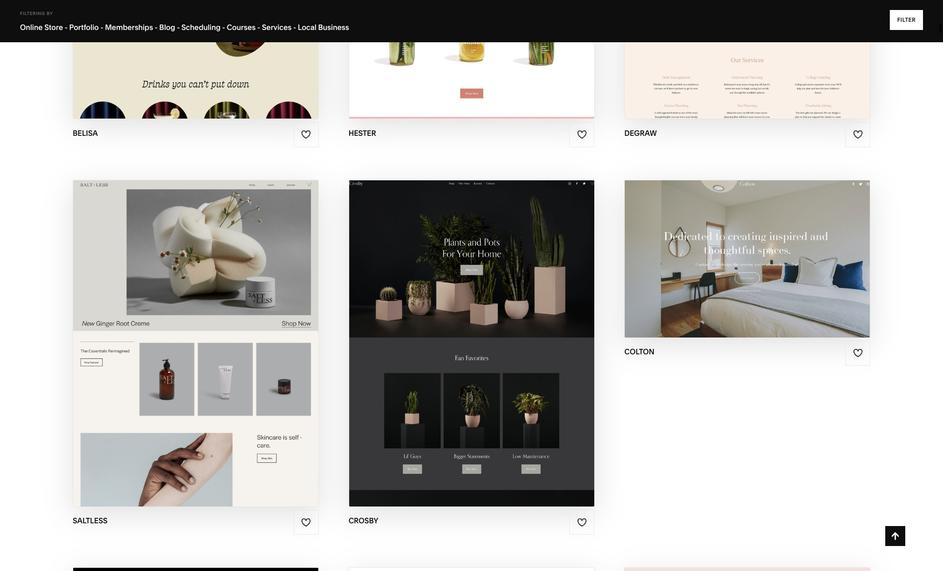 Task type: describe. For each thing, give the bounding box(es) containing it.
store
[[44, 23, 63, 32]]

2 vertical spatial saltless
[[73, 517, 108, 526]]

back to top image
[[890, 532, 901, 542]]

alameda image
[[349, 569, 594, 572]]

start with colton
[[697, 241, 789, 252]]

filter button
[[890, 10, 923, 30]]

crosby image
[[349, 180, 594, 507]]

7 - from the left
[[293, 23, 296, 32]]

belisa
[[73, 129, 98, 138]]

3 - from the left
[[155, 23, 158, 32]]

add hester to your favorites list image
[[577, 130, 587, 140]]

start for preview crosby
[[421, 326, 449, 336]]

start with saltless button
[[142, 319, 250, 344]]

1 vertical spatial colton
[[750, 259, 787, 269]]

archer image
[[625, 569, 870, 572]]

courses
[[227, 23, 256, 32]]

saltless inside button
[[197, 326, 240, 336]]

local
[[298, 23, 317, 32]]

scheduling
[[181, 23, 221, 32]]

add saltless to your favorites list image
[[301, 518, 311, 528]]

add degraw to your favorites list image
[[853, 130, 863, 140]]

preview crosby
[[432, 344, 511, 354]]

6 - from the left
[[257, 23, 260, 32]]

with for colton
[[726, 241, 749, 252]]

filter
[[897, 16, 916, 23]]

with for crosby
[[451, 326, 474, 336]]

tresoire image
[[73, 569, 318, 572]]

start for preview saltless
[[142, 326, 169, 336]]

1 - from the left
[[65, 23, 68, 32]]

2 - from the left
[[100, 23, 103, 32]]

preview for preview saltless
[[153, 344, 193, 354]]

preview for preview crosby
[[432, 344, 472, 354]]

preview saltless link
[[153, 336, 238, 362]]

with for saltless
[[171, 326, 195, 336]]

portfolio
[[69, 23, 99, 32]]

1 vertical spatial crosby
[[474, 344, 511, 354]]

filtering by
[[20, 11, 53, 16]]

hester image
[[349, 0, 594, 119]]

4 - from the left
[[177, 23, 180, 32]]

preview colton
[[708, 259, 787, 269]]

preview saltless
[[153, 344, 238, 354]]

by
[[47, 11, 53, 16]]



Task type: locate. For each thing, give the bounding box(es) containing it.
start inside button
[[421, 326, 449, 336]]

start up preview colton on the right of the page
[[697, 241, 724, 252]]

with up preview saltless
[[171, 326, 195, 336]]

crosby
[[476, 326, 513, 336], [474, 344, 511, 354], [349, 517, 378, 526]]

saltless image
[[73, 180, 318, 507]]

5 - from the left
[[222, 23, 225, 32]]

start with crosby
[[421, 326, 513, 336]]

add belisa to your favorites list image
[[301, 130, 311, 140]]

add crosby to your favorites list image
[[577, 518, 587, 528]]

1 horizontal spatial start
[[421, 326, 449, 336]]

0 vertical spatial saltless
[[197, 326, 240, 336]]

- right the blog
[[177, 23, 180, 32]]

start with colton button
[[697, 234, 798, 259]]

business
[[318, 23, 349, 32]]

- right courses at left top
[[257, 23, 260, 32]]

with inside button
[[451, 326, 474, 336]]

colton
[[752, 241, 789, 252], [750, 259, 787, 269], [625, 347, 654, 357]]

online store - portfolio - memberships - blog - scheduling - courses - services - local business
[[20, 23, 349, 32]]

2 vertical spatial crosby
[[349, 517, 378, 526]]

hester
[[349, 129, 376, 138]]

degraw image
[[625, 0, 870, 119]]

- right portfolio
[[100, 23, 103, 32]]

0 horizontal spatial start
[[142, 326, 169, 336]]

0 horizontal spatial preview
[[153, 344, 193, 354]]

2 horizontal spatial start
[[697, 241, 724, 252]]

with up preview colton on the right of the page
[[726, 241, 749, 252]]

0 horizontal spatial with
[[171, 326, 195, 336]]

start for preview colton
[[697, 241, 724, 252]]

0 vertical spatial crosby
[[476, 326, 513, 336]]

- left local
[[293, 23, 296, 32]]

2 vertical spatial colton
[[625, 347, 654, 357]]

- left courses at left top
[[222, 23, 225, 32]]

1 vertical spatial saltless
[[195, 344, 238, 354]]

preview
[[708, 259, 748, 269], [153, 344, 193, 354], [432, 344, 472, 354]]

start
[[697, 241, 724, 252], [142, 326, 169, 336], [421, 326, 449, 336]]

colton inside button
[[752, 241, 789, 252]]

0 vertical spatial colton
[[752, 241, 789, 252]]

2 horizontal spatial with
[[726, 241, 749, 252]]

belisa image
[[73, 0, 318, 119]]

1 horizontal spatial with
[[451, 326, 474, 336]]

crosby inside button
[[476, 326, 513, 336]]

- left the blog
[[155, 23, 158, 32]]

preview crosby link
[[432, 336, 511, 362]]

filtering
[[20, 11, 45, 16]]

with
[[726, 241, 749, 252], [171, 326, 195, 336], [451, 326, 474, 336]]

with up "preview crosby"
[[451, 326, 474, 336]]

start up "preview crosby"
[[421, 326, 449, 336]]

start with saltless
[[142, 326, 240, 336]]

saltless
[[197, 326, 240, 336], [195, 344, 238, 354], [73, 517, 108, 526]]

preview colton link
[[708, 252, 787, 277]]

online
[[20, 23, 43, 32]]

services
[[262, 23, 292, 32]]

degraw
[[625, 129, 657, 138]]

colton image
[[625, 180, 870, 338]]

add colton to your favorites list image
[[853, 349, 863, 359]]

preview for preview colton
[[708, 259, 748, 269]]

-
[[65, 23, 68, 32], [100, 23, 103, 32], [155, 23, 158, 32], [177, 23, 180, 32], [222, 23, 225, 32], [257, 23, 260, 32], [293, 23, 296, 32]]

preview down start with colton
[[708, 259, 748, 269]]

start up preview saltless
[[142, 326, 169, 336]]

memberships
[[105, 23, 153, 32]]

1 horizontal spatial preview
[[432, 344, 472, 354]]

blog
[[159, 23, 175, 32]]

2 horizontal spatial preview
[[708, 259, 748, 269]]

preview down start with saltless
[[153, 344, 193, 354]]

- right store
[[65, 23, 68, 32]]

start with crosby button
[[421, 319, 522, 344]]

preview down start with crosby
[[432, 344, 472, 354]]



Task type: vqa. For each thing, say whether or not it's contained in the screenshot.
Get Your Free Website Trial Today. No Credit Card Required.
no



